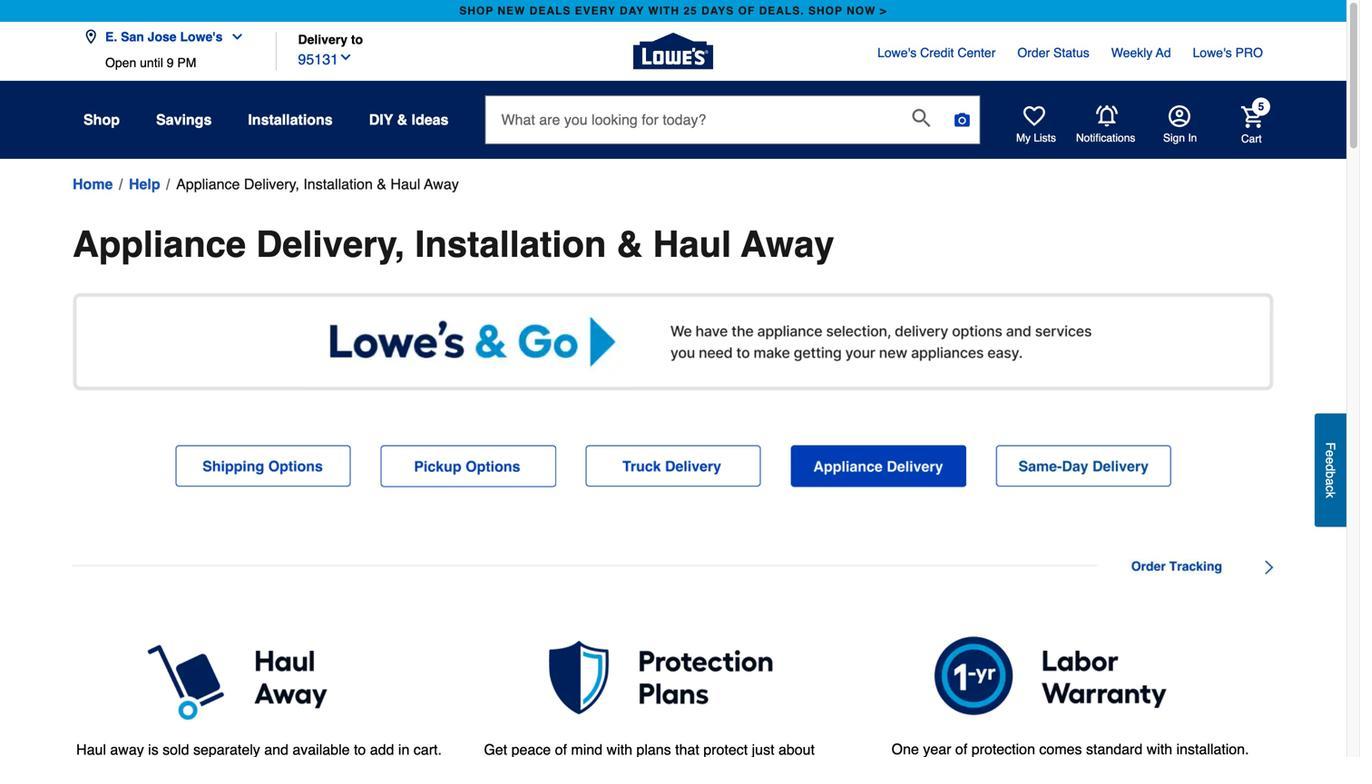 Task type: locate. For each thing, give the bounding box(es) containing it.
center
[[958, 45, 996, 60]]

1 vertical spatial chevron down image
[[339, 50, 353, 65]]

9
[[167, 55, 174, 70]]

2 shop from the left
[[809, 5, 843, 17]]

now
[[847, 5, 877, 17]]

lowe's left credit
[[878, 45, 917, 60]]

0 vertical spatial away
[[424, 176, 459, 192]]

chevron down image inside the 95131 button
[[339, 50, 353, 65]]

appliance right help
[[176, 176, 240, 192]]

shop left now
[[809, 5, 843, 17]]

1 vertical spatial installation
[[415, 223, 607, 265]]

None search field
[[485, 95, 981, 161]]

delivery,
[[244, 176, 300, 192], [256, 223, 405, 265]]

savings button
[[156, 104, 212, 136]]

same-day delivery image
[[996, 445, 1172, 487]]

1 horizontal spatial &
[[397, 111, 408, 128]]

installations
[[248, 111, 333, 128]]

lowe's for lowe's pro
[[1194, 45, 1233, 60]]

e up 'd' at the bottom of the page
[[1324, 450, 1339, 457]]

delivery, down "appliance delivery, installation & haul away" link
[[256, 223, 405, 265]]

order
[[1018, 45, 1051, 60]]

with
[[649, 5, 680, 17]]

b
[[1324, 471, 1339, 478]]

0 horizontal spatial lowe's
[[180, 30, 223, 44]]

1 horizontal spatial shop
[[809, 5, 843, 17]]

pro
[[1236, 45, 1264, 60]]

shop
[[460, 5, 494, 17], [809, 5, 843, 17]]

lowe's left pro
[[1194, 45, 1233, 60]]

0 horizontal spatial away
[[424, 176, 459, 192]]

ideas
[[412, 111, 449, 128]]

home
[[73, 176, 113, 192]]

haul away. image
[[76, 634, 455, 724]]

delivery, down installations 'button'
[[244, 176, 300, 192]]

&
[[397, 111, 408, 128], [377, 176, 387, 192], [617, 223, 643, 265]]

appliance delivery, installation & haul away
[[176, 176, 459, 192], [73, 223, 835, 265]]

appliance down help link
[[73, 223, 246, 265]]

lowe's
[[180, 30, 223, 44], [878, 45, 917, 60], [1194, 45, 1233, 60]]

installation
[[304, 176, 373, 192], [415, 223, 607, 265]]

2 horizontal spatial lowe's
[[1194, 45, 1233, 60]]

lowe's home improvement notification center image
[[1097, 105, 1119, 127]]

diy
[[369, 111, 393, 128]]

camera image
[[954, 111, 972, 129]]

1 vertical spatial appliance
[[73, 223, 246, 265]]

1 vertical spatial &
[[377, 176, 387, 192]]

in
[[1189, 132, 1198, 144]]

0 vertical spatial delivery,
[[244, 176, 300, 192]]

1 e from the top
[[1324, 450, 1339, 457]]

1 horizontal spatial chevron down image
[[339, 50, 353, 65]]

notifications
[[1077, 132, 1136, 144]]

1 horizontal spatial haul
[[653, 223, 732, 265]]

pickup options image
[[380, 445, 557, 488]]

1 vertical spatial away
[[741, 223, 835, 265]]

95131
[[298, 51, 339, 68]]

appliance delivery, installation & haul away link
[[176, 173, 459, 195]]

shop new deals every day with 25 days of deals. shop now > link
[[456, 0, 891, 22]]

deals.
[[760, 5, 805, 17]]

1 vertical spatial haul
[[653, 223, 732, 265]]

lowe's credit center link
[[878, 44, 996, 62]]

lowe's up pm
[[180, 30, 223, 44]]

2 horizontal spatial &
[[617, 223, 643, 265]]

a
[[1324, 478, 1339, 485]]

shop
[[84, 111, 120, 128]]

diy & ideas
[[369, 111, 449, 128]]

1-year labor warranty. image
[[892, 634, 1271, 724]]

sign
[[1164, 132, 1186, 144]]

help link
[[129, 173, 160, 195]]

delivery to
[[298, 32, 363, 47]]

protection plans. image
[[484, 634, 863, 724]]

e up the "b" on the right bottom
[[1324, 457, 1339, 464]]

chevron down image
[[223, 30, 245, 44], [339, 50, 353, 65]]

2 vertical spatial &
[[617, 223, 643, 265]]

k
[[1324, 492, 1339, 498]]

lowe's pro link
[[1194, 44, 1264, 62]]

25
[[684, 5, 698, 17]]

0 horizontal spatial chevron down image
[[223, 30, 245, 44]]

f e e d b a c k
[[1324, 442, 1339, 498]]

d
[[1324, 464, 1339, 471]]

every
[[575, 5, 616, 17]]

chevron down image right jose
[[223, 30, 245, 44]]

sign in button
[[1164, 105, 1198, 145]]

0 vertical spatial chevron down image
[[223, 30, 245, 44]]

shop new deals every day with 25 days of deals. shop now >
[[460, 5, 888, 17]]

san
[[121, 30, 144, 44]]

0 horizontal spatial &
[[377, 176, 387, 192]]

truck delivery image
[[586, 445, 762, 487]]

0 vertical spatial &
[[397, 111, 408, 128]]

0 horizontal spatial installation
[[304, 176, 373, 192]]

haul
[[391, 176, 421, 192], [653, 223, 732, 265]]

appliance delivery image
[[791, 445, 967, 488]]

order status link
[[1018, 44, 1090, 62]]

away
[[424, 176, 459, 192], [741, 223, 835, 265]]

>
[[880, 5, 888, 17]]

away inside "appliance delivery, installation & haul away" link
[[424, 176, 459, 192]]

weekly ad link
[[1112, 44, 1172, 62]]

shop left new
[[460, 5, 494, 17]]

installations button
[[248, 104, 333, 136]]

jose
[[148, 30, 177, 44]]

e
[[1324, 450, 1339, 457], [1324, 457, 1339, 464]]

1 horizontal spatial lowe's
[[878, 45, 917, 60]]

chevron down image down to
[[339, 50, 353, 65]]

lists
[[1034, 132, 1057, 144]]

0 horizontal spatial shop
[[460, 5, 494, 17]]

1 vertical spatial delivery,
[[256, 223, 405, 265]]

search image
[[913, 109, 931, 127]]

new
[[498, 5, 526, 17]]

appliance
[[176, 176, 240, 192], [73, 223, 246, 265]]

ad
[[1157, 45, 1172, 60]]

0 horizontal spatial haul
[[391, 176, 421, 192]]



Task type: describe. For each thing, give the bounding box(es) containing it.
lowe's home improvement cart image
[[1242, 106, 1264, 128]]

status
[[1054, 45, 1090, 60]]

95131 button
[[298, 47, 353, 70]]

days
[[702, 5, 735, 17]]

0 vertical spatial appliance
[[176, 176, 240, 192]]

1 vertical spatial appliance delivery, installation & haul away
[[73, 223, 835, 265]]

lowe's inside button
[[180, 30, 223, 44]]

sign in
[[1164, 132, 1198, 144]]

weekly ad
[[1112, 45, 1172, 60]]

weekly
[[1112, 45, 1153, 60]]

my lists
[[1017, 132, 1057, 144]]

f e e d b a c k button
[[1316, 413, 1347, 527]]

e. san jose lowe's button
[[84, 19, 252, 55]]

& inside button
[[397, 111, 408, 128]]

delivery
[[298, 32, 348, 47]]

location image
[[84, 30, 98, 44]]

credit
[[921, 45, 955, 60]]

help
[[129, 176, 160, 192]]

order status
[[1018, 45, 1090, 60]]

of
[[739, 5, 756, 17]]

0 vertical spatial appliance delivery, installation & haul away
[[176, 176, 459, 192]]

home link
[[73, 173, 113, 195]]

my lists link
[[1017, 105, 1057, 145]]

diy & ideas button
[[369, 104, 449, 136]]

lowe's credit center
[[878, 45, 996, 60]]

to
[[351, 32, 363, 47]]

my
[[1017, 132, 1031, 144]]

lowe's home improvement logo image
[[634, 11, 714, 91]]

5
[[1259, 100, 1265, 113]]

0 vertical spatial haul
[[391, 176, 421, 192]]

lowe's home improvement lists image
[[1024, 105, 1046, 127]]

until
[[140, 55, 163, 70]]

deals
[[530, 5, 571, 17]]

lowe's pro
[[1194, 45, 1264, 60]]

cart
[[1242, 132, 1263, 145]]

Search Query text field
[[486, 96, 898, 143]]

f
[[1324, 442, 1339, 450]]

pm
[[177, 55, 196, 70]]

savings
[[156, 111, 212, 128]]

lowe's home improvement account image
[[1169, 105, 1191, 127]]

shipping options image
[[175, 445, 351, 487]]

c
[[1324, 485, 1339, 492]]

shop button
[[84, 104, 120, 136]]

e.
[[105, 30, 117, 44]]

0 vertical spatial installation
[[304, 176, 373, 192]]

we have the appliances, delivery options and services to make getting your new appliances easy. image
[[73, 293, 1275, 391]]

1 horizontal spatial installation
[[415, 223, 607, 265]]

2 e from the top
[[1324, 457, 1339, 464]]

lowe's for lowe's credit center
[[878, 45, 917, 60]]

open
[[105, 55, 136, 70]]

day
[[620, 5, 645, 17]]

1 horizontal spatial away
[[741, 223, 835, 265]]

e. san jose lowe's
[[105, 30, 223, 44]]

order tracking. image
[[73, 544, 1275, 587]]

1 shop from the left
[[460, 5, 494, 17]]

open until 9 pm
[[105, 55, 196, 70]]

chevron down image inside "e. san jose lowe's" button
[[223, 30, 245, 44]]



Task type: vqa. For each thing, say whether or not it's contained in the screenshot.
Cook
no



